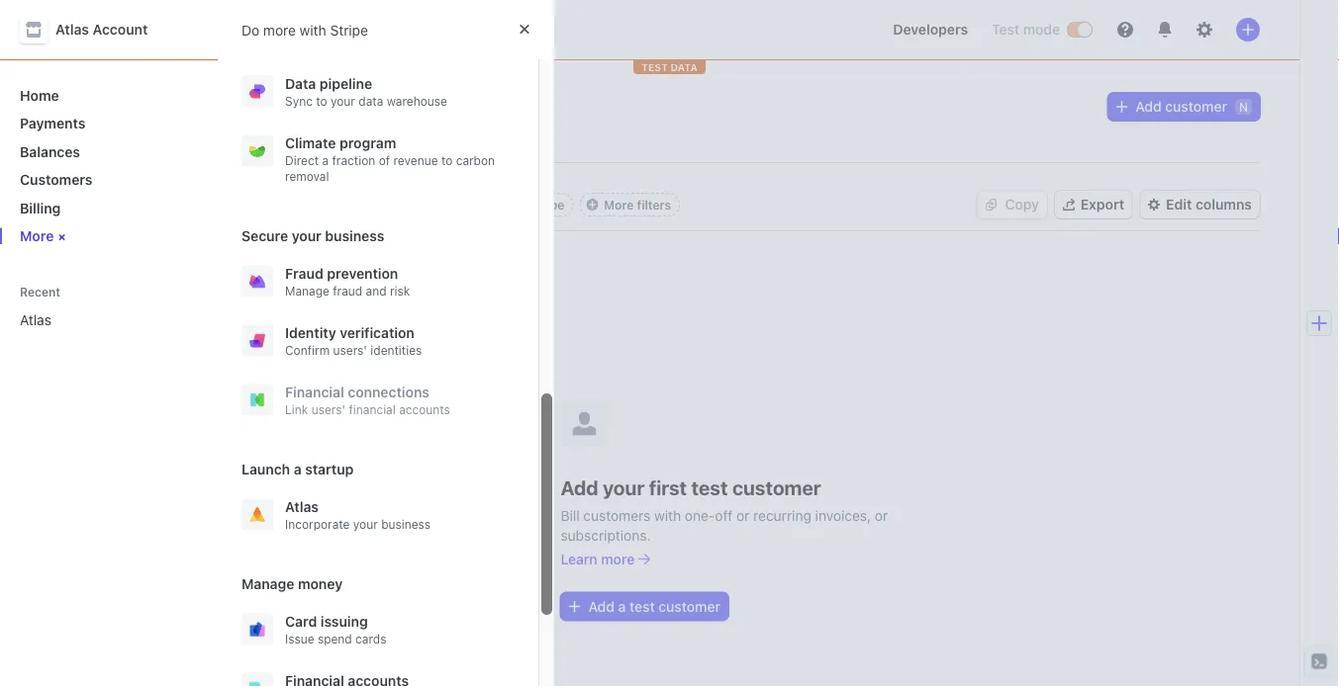 Task type: describe. For each thing, give the bounding box(es) containing it.
identities
[[370, 344, 422, 358]]

direct
[[285, 154, 319, 168]]

of
[[379, 154, 390, 168]]

atlas account button
[[20, 16, 168, 44]]

with for customers
[[654, 508, 681, 524]]

more for filters
[[604, 198, 634, 212]]

manage inside fraud prevention manage fraud and risk
[[285, 284, 330, 298]]

secure your business
[[242, 227, 384, 244]]

manage money element
[[234, 604, 538, 687]]

secure
[[242, 227, 288, 244]]

payments
[[20, 115, 85, 132]]

more filters
[[604, 198, 671, 212]]

invoices,
[[815, 508, 871, 524]]

1 horizontal spatial customer
[[732, 477, 821, 500]]

add for add a test customer
[[588, 599, 615, 615]]

identity
[[285, 324, 336, 341]]

atlas for atlas
[[20, 312, 51, 329]]

atlas account
[[55, 21, 148, 38]]

toolbar containing type
[[257, 193, 680, 217]]

add for add your first test customer
[[561, 477, 598, 500]]

copy button
[[977, 191, 1047, 219]]

atlas incorporate your business
[[285, 499, 431, 532]]

filters
[[637, 198, 671, 212]]

balances link
[[12, 136, 202, 168]]

add more filters image
[[586, 199, 598, 211]]

issue
[[285, 633, 314, 647]]

card issuing issue spend cards
[[285, 613, 387, 647]]

payments link
[[12, 107, 202, 140]]

add a test customer
[[588, 599, 721, 615]]

users' for identity
[[333, 344, 367, 358]]

copy
[[1005, 196, 1039, 213]]

learn more link
[[561, 550, 651, 570]]

billing
[[20, 200, 61, 216]]

atlas for atlas account
[[55, 21, 89, 38]]

climate
[[285, 134, 336, 151]]

add customer
[[1136, 98, 1227, 115]]

card
[[285, 613, 317, 630]]

atlas link
[[12, 304, 174, 337]]

more for do
[[263, 22, 296, 38]]

financial
[[349, 403, 396, 417]]

developers
[[893, 21, 968, 38]]

bill customers with one-off or recurring invoices, or subscriptions.
[[561, 508, 888, 544]]

svg image for add a test customer
[[569, 601, 581, 613]]

financial connections link users' financial accounts
[[285, 384, 450, 417]]

export button
[[1055, 191, 1133, 219]]

balances
[[20, 144, 80, 160]]

svg image for copy
[[985, 199, 997, 211]]

warehouse
[[387, 94, 447, 108]]

subscriptions.
[[561, 528, 651, 544]]

search
[[277, 21, 323, 37]]

remaining balances
[[347, 136, 481, 152]]

mode
[[1023, 21, 1060, 38]]

launch
[[242, 461, 290, 477]]

remaining balances link
[[339, 131, 488, 158]]

risk
[[390, 284, 410, 298]]

fraud
[[285, 265, 323, 281]]

pipeline
[[320, 75, 372, 91]]

your inside "atlas incorporate your business"
[[353, 518, 378, 532]]

and
[[366, 284, 387, 298]]

recurring
[[753, 508, 812, 524]]

columns
[[1196, 196, 1252, 213]]

2 or from the left
[[875, 508, 888, 524]]

close menu image
[[519, 23, 531, 35]]

link
[[285, 403, 308, 417]]

to inside climate program direct a fraction of revenue to carbon removal
[[441, 154, 453, 168]]

more for learn
[[601, 551, 635, 568]]

add your first test customer
[[561, 477, 821, 500]]

Search search field
[[245, 12, 804, 48]]

fraction
[[332, 154, 375, 168]]

home link
[[12, 79, 202, 111]]

developers link
[[885, 14, 976, 46]]

bill
[[561, 508, 580, 524]]

fraud
[[333, 284, 362, 298]]

a inside climate program direct a fraction of revenue to carbon removal
[[322, 154, 329, 168]]

edit columns
[[1166, 196, 1252, 213]]

remaining
[[347, 136, 417, 152]]

incorporate
[[285, 518, 350, 532]]



Task type: locate. For each thing, give the bounding box(es) containing it.
a left startup
[[294, 461, 302, 477]]

a down climate
[[322, 154, 329, 168]]

add a test customer button
[[561, 593, 728, 621]]

export
[[1081, 196, 1125, 213]]

test
[[642, 61, 668, 73]]

1 vertical spatial add
[[561, 477, 598, 500]]

customers link
[[12, 164, 202, 196]]

customers inside core navigation links element
[[20, 172, 92, 188]]

issuing
[[321, 613, 368, 630]]

launch a startup
[[242, 461, 354, 477]]

test inside button
[[630, 599, 655, 615]]

to
[[316, 94, 327, 108], [441, 154, 453, 168]]

manage money
[[242, 576, 343, 592]]

toolbar
[[257, 193, 680, 217]]

removal
[[285, 170, 329, 183]]

confirm
[[285, 344, 330, 358]]

1 vertical spatial customer
[[732, 477, 821, 500]]

1 vertical spatial users'
[[311, 403, 346, 417]]

account
[[93, 21, 148, 38]]

with for more
[[300, 22, 326, 38]]

1 horizontal spatial a
[[322, 154, 329, 168]]

sync
[[285, 94, 313, 108]]

data pipeline sync to your data warehouse
[[285, 75, 447, 108]]

1 horizontal spatial customers
[[257, 91, 400, 123]]

0 vertical spatial a
[[322, 154, 329, 168]]

business
[[325, 227, 384, 244], [381, 518, 431, 532]]

0 vertical spatial users'
[[333, 344, 367, 358]]

customer left the n
[[1165, 98, 1227, 115]]

test down learn more link
[[630, 599, 655, 615]]

with inside bill customers with one-off or recurring invoices, or subscriptions.
[[654, 508, 681, 524]]

your up fraud
[[292, 227, 321, 244]]

revenue
[[393, 154, 438, 168]]

users'
[[333, 344, 367, 358], [311, 403, 346, 417]]

0 horizontal spatial test
[[630, 599, 655, 615]]

financial
[[285, 384, 344, 400]]

svg image inside add a test customer button
[[569, 601, 581, 613]]

manage up card
[[242, 576, 294, 592]]

manage down fraud
[[285, 284, 330, 298]]

atlas left account
[[55, 21, 89, 38]]

learn more
[[561, 551, 635, 568]]

or right off
[[736, 508, 750, 524]]

0 vertical spatial more
[[604, 198, 634, 212]]

2 vertical spatial atlas
[[285, 499, 319, 515]]

1 vertical spatial to
[[441, 154, 453, 168]]

off
[[715, 508, 733, 524]]

2 horizontal spatial customer
[[1165, 98, 1227, 115]]

customer down bill customers with one-off or recurring invoices, or subscriptions. on the bottom of the page
[[659, 599, 721, 615]]

customers
[[583, 508, 651, 524]]

test up one-
[[691, 477, 728, 500]]

svg image inside 'copy' 'button'
[[985, 199, 997, 211]]

0 horizontal spatial customers
[[20, 172, 92, 188]]

program
[[340, 134, 396, 151]]

edit
[[1166, 196, 1192, 213]]

carbon
[[456, 154, 495, 168]]

0 vertical spatial manage
[[285, 284, 330, 298]]

more
[[604, 198, 634, 212], [20, 228, 54, 244]]

data
[[359, 94, 383, 108]]

home
[[20, 87, 59, 103]]

+
[[54, 229, 72, 247]]

1 vertical spatial manage
[[242, 576, 294, 592]]

0 vertical spatial with
[[300, 22, 326, 38]]

0 vertical spatial customer
[[1165, 98, 1227, 115]]

your right incorporate
[[353, 518, 378, 532]]

2 horizontal spatial atlas
[[285, 499, 319, 515]]

1 horizontal spatial with
[[654, 508, 681, 524]]

spend
[[318, 633, 352, 647]]

0 horizontal spatial a
[[294, 461, 302, 477]]

overview
[[257, 136, 320, 152]]

startup
[[305, 461, 354, 477]]

business inside "atlas incorporate your business"
[[381, 518, 431, 532]]

0 horizontal spatial more
[[20, 228, 54, 244]]

0 horizontal spatial with
[[300, 22, 326, 38]]

svg image
[[1116, 101, 1128, 113], [985, 199, 997, 211], [569, 601, 581, 613]]

atlas inside atlas account button
[[55, 21, 89, 38]]

a down learn more link
[[618, 599, 626, 615]]

with
[[300, 22, 326, 38], [654, 508, 681, 524]]

do more with stripe
[[242, 22, 368, 38]]

1 horizontal spatial atlas
[[55, 21, 89, 38]]

billing link
[[12, 192, 202, 224]]

1 vertical spatial with
[[654, 508, 681, 524]]

climate program direct a fraction of revenue to carbon removal
[[285, 134, 495, 183]]

recent
[[20, 285, 60, 299]]

1 vertical spatial a
[[294, 461, 302, 477]]

2 vertical spatial svg image
[[569, 601, 581, 613]]

cards
[[355, 633, 387, 647]]

more down subscriptions.
[[601, 551, 635, 568]]

2 vertical spatial customer
[[659, 599, 721, 615]]

svg image down the learn
[[569, 601, 581, 613]]

do
[[242, 22, 259, 38]]

with down first
[[654, 508, 681, 524]]

users' down verification in the left of the page
[[333, 344, 367, 358]]

learn
[[561, 551, 598, 568]]

0 vertical spatial atlas
[[55, 21, 89, 38]]

atlas inside "atlas incorporate your business"
[[285, 499, 319, 515]]

business right incorporate
[[381, 518, 431, 532]]

users' for financial
[[311, 403, 346, 417]]

a
[[322, 154, 329, 168], [294, 461, 302, 477], [618, 599, 626, 615]]

svg image left add customer
[[1116, 101, 1128, 113]]

1 horizontal spatial more
[[604, 198, 634, 212]]

2 horizontal spatial svg image
[[1116, 101, 1128, 113]]

1 or from the left
[[736, 508, 750, 524]]

1 vertical spatial business
[[381, 518, 431, 532]]

more +
[[20, 228, 72, 247]]

atlas for atlas incorporate your business
[[285, 499, 319, 515]]

0 horizontal spatial atlas
[[20, 312, 51, 329]]

0 horizontal spatial or
[[736, 508, 750, 524]]

svg image left copy
[[985, 199, 997, 211]]

1 vertical spatial atlas
[[20, 312, 51, 329]]

prevention
[[327, 265, 398, 281]]

more right add more filters icon
[[604, 198, 634, 212]]

recent navigation links element
[[0, 284, 218, 337]]

atlas
[[55, 21, 89, 38], [20, 312, 51, 329], [285, 499, 319, 515]]

more inside more +
[[20, 228, 54, 244]]

1 vertical spatial svg image
[[985, 199, 997, 211]]

edit columns button
[[1140, 191, 1260, 219]]

2 horizontal spatial a
[[618, 599, 626, 615]]

customers down 'balances'
[[20, 172, 92, 188]]

more for +
[[20, 228, 54, 244]]

or right invoices,
[[875, 508, 888, 524]]

your inside the 'data pipeline sync to your data warehouse'
[[331, 94, 355, 108]]

overview link
[[249, 131, 328, 158]]

to down balances
[[441, 154, 453, 168]]

add inside button
[[588, 599, 615, 615]]

atlas up incorporate
[[285, 499, 319, 515]]

customer up recurring
[[732, 477, 821, 500]]

to right sync
[[316, 94, 327, 108]]

1 horizontal spatial svg image
[[985, 199, 997, 211]]

0 horizontal spatial customer
[[659, 599, 721, 615]]

one-
[[685, 508, 715, 524]]

2 vertical spatial add
[[588, 599, 615, 615]]

0 vertical spatial svg image
[[1116, 101, 1128, 113]]

type
[[536, 198, 565, 212]]

add down learn more link
[[588, 599, 615, 615]]

atlas down "recent"
[[20, 312, 51, 329]]

1 vertical spatial more
[[20, 228, 54, 244]]

1 vertical spatial test
[[630, 599, 655, 615]]

your
[[331, 94, 355, 108], [292, 227, 321, 244], [603, 477, 645, 500], [353, 518, 378, 532]]

your down pipeline
[[331, 94, 355, 108]]

fraud prevention manage fraud and risk
[[285, 265, 410, 298]]

test
[[992, 21, 1020, 38]]

2 vertical spatial a
[[618, 599, 626, 615]]

0 vertical spatial customers
[[257, 91, 400, 123]]

customer inside button
[[659, 599, 721, 615]]

0 vertical spatial more
[[263, 22, 296, 38]]

a for launch a startup
[[294, 461, 302, 477]]

1 horizontal spatial to
[[441, 154, 453, 168]]

1 horizontal spatial or
[[875, 508, 888, 524]]

customer
[[1165, 98, 1227, 115], [732, 477, 821, 500], [659, 599, 721, 615]]

a inside button
[[618, 599, 626, 615]]

0 horizontal spatial to
[[316, 94, 327, 108]]

identity verification confirm users' identities
[[285, 324, 422, 358]]

test data
[[642, 61, 698, 73]]

1 vertical spatial more
[[601, 551, 635, 568]]

add left the n
[[1136, 98, 1162, 115]]

core navigation links element
[[12, 79, 202, 252]]

users' down financial
[[311, 403, 346, 417]]

business up the 'prevention'
[[325, 227, 384, 244]]

0 vertical spatial add
[[1136, 98, 1162, 115]]

your up customers
[[603, 477, 645, 500]]

to inside the 'data pipeline sync to your data warehouse'
[[316, 94, 327, 108]]

data
[[285, 75, 316, 91]]

tab list
[[249, 127, 1260, 163]]

users' inside identity verification confirm users' identities
[[333, 344, 367, 358]]

0 horizontal spatial more
[[263, 22, 296, 38]]

first
[[649, 477, 687, 500]]

or
[[736, 508, 750, 524], [875, 508, 888, 524]]

balances
[[421, 136, 481, 152]]

atlas inside atlas link
[[20, 312, 51, 329]]

test mode
[[992, 21, 1060, 38]]

0 vertical spatial test
[[691, 477, 728, 500]]

more down billing
[[20, 228, 54, 244]]

0 vertical spatial business
[[325, 227, 384, 244]]

more right do
[[263, 22, 296, 38]]

secure your business element
[[234, 256, 538, 426]]

customers up climate
[[257, 91, 400, 123]]

tab list containing overview
[[249, 127, 1260, 163]]

money
[[298, 576, 343, 592]]

1 horizontal spatial test
[[691, 477, 728, 500]]

stripe
[[330, 22, 368, 38]]

add up bill
[[561, 477, 598, 500]]

n
[[1239, 100, 1248, 114]]

connections
[[348, 384, 430, 400]]

1 vertical spatial customers
[[20, 172, 92, 188]]

verification
[[340, 324, 415, 341]]

a for add a test customer
[[618, 599, 626, 615]]

0 vertical spatial to
[[316, 94, 327, 108]]

with left stripe
[[300, 22, 326, 38]]

data
[[671, 61, 698, 73]]

0 horizontal spatial svg image
[[569, 601, 581, 613]]

add for add customer
[[1136, 98, 1162, 115]]

1 horizontal spatial more
[[601, 551, 635, 568]]

users' inside financial connections link users' financial accounts
[[311, 403, 346, 417]]



Task type: vqa. For each thing, say whether or not it's contained in the screenshot.
Manage within the Fraud Prevention Manage Fraud And Risk
yes



